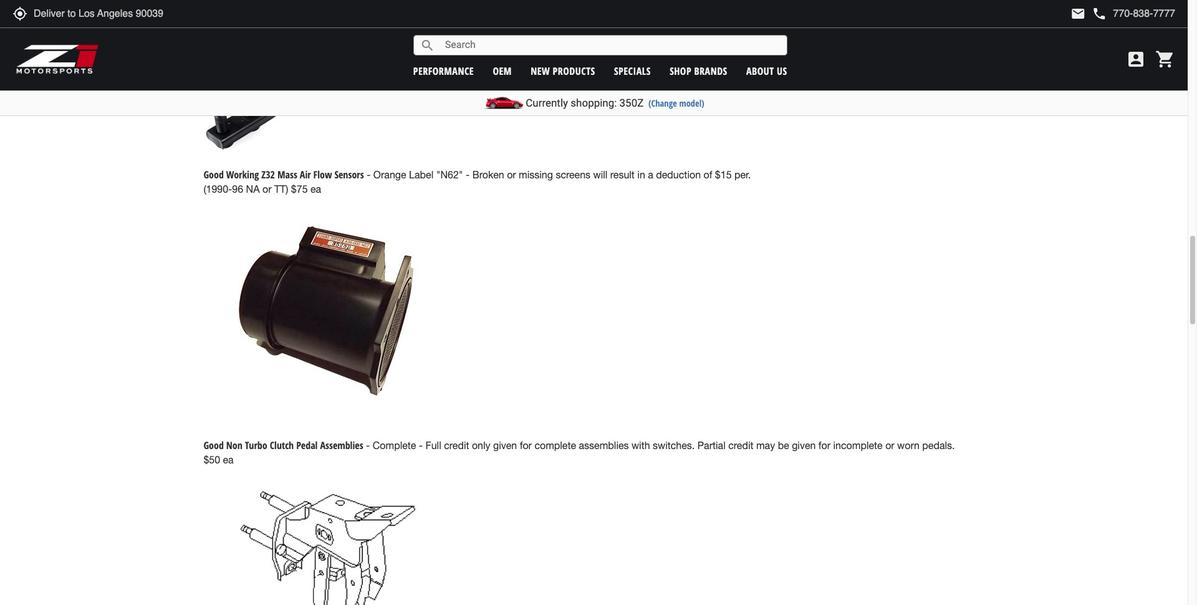 Task type: vqa. For each thing, say whether or not it's contained in the screenshot.
search search box on the top
yes



Task type: locate. For each thing, give the bounding box(es) containing it.
given right 'only'
[[493, 440, 517, 451]]

1 horizontal spatial ea
[[311, 183, 321, 195]]

good non turbo clutch pedal assemblies - complete - full credit only given for complete assemblies with switches. partial credit may be given for incomplete or worn pedals. $50 ea
[[204, 439, 958, 465]]

good up '$50'
[[204, 439, 224, 452]]

0 horizontal spatial ea
[[223, 454, 234, 465]]

shopping_cart link
[[1153, 49, 1176, 69]]

1 horizontal spatial given
[[792, 440, 816, 451]]

or right broken
[[507, 169, 516, 180]]

phone link
[[1092, 6, 1176, 21]]

credit
[[444, 440, 469, 451], [729, 440, 754, 451]]

good for working
[[204, 168, 224, 182]]

only
[[472, 440, 491, 451]]

us
[[777, 64, 788, 78]]

about
[[747, 64, 774, 78]]

mail link
[[1071, 6, 1086, 21]]

assemblies
[[320, 439, 363, 452]]

good for non
[[204, 439, 224, 452]]

performance
[[413, 64, 474, 78]]

1 given from the left
[[493, 440, 517, 451]]

shopping_cart
[[1156, 49, 1176, 69]]

96
[[232, 183, 243, 195]]

ea
[[311, 183, 321, 195], [223, 454, 234, 465]]

mail phone
[[1071, 6, 1107, 21]]

ea down flow
[[311, 183, 321, 195]]

currently
[[526, 97, 568, 109]]

0 vertical spatial or
[[507, 169, 516, 180]]

1 good from the top
[[204, 168, 224, 182]]

pedal
[[296, 439, 318, 452]]

given right be
[[792, 440, 816, 451]]

1 vertical spatial good
[[204, 439, 224, 452]]

switches.
[[653, 440, 695, 451]]

new products link
[[531, 64, 595, 78]]

1 horizontal spatial for
[[819, 440, 831, 451]]

air
[[300, 168, 311, 182]]

0 horizontal spatial credit
[[444, 440, 469, 451]]

good
[[204, 168, 224, 182], [204, 439, 224, 452]]

ea inside good working z32 mass air flow sensors - orange label "n62" - broken or missing screens will result in a deduction of $15 per. (1990-96 na or tt) $75 ea
[[311, 183, 321, 195]]

deduction
[[656, 169, 701, 180]]

new
[[531, 64, 550, 78]]

1 horizontal spatial or
[[507, 169, 516, 180]]

search
[[420, 38, 435, 53]]

incomplete
[[834, 440, 883, 451]]

- right assemblies
[[366, 440, 370, 451]]

2 horizontal spatial or
[[886, 440, 895, 451]]

account_box link
[[1123, 49, 1150, 69]]

for left complete
[[520, 440, 532, 451]]

label
[[409, 169, 434, 180]]

model)
[[680, 97, 705, 109]]

credit right full at bottom left
[[444, 440, 469, 451]]

working
[[226, 168, 259, 182]]

$15
[[715, 169, 732, 180]]

z1 motorsports logo image
[[16, 44, 99, 75]]

350z
[[620, 97, 644, 109]]

good inside the good non turbo clutch pedal assemblies - complete - full credit only given for complete assemblies with switches. partial credit may be given for incomplete or worn pedals. $50 ea
[[204, 439, 224, 452]]

mass
[[278, 168, 297, 182]]

tt)
[[274, 183, 288, 195]]

for left 'incomplete'
[[819, 440, 831, 451]]

clutch
[[270, 439, 294, 452]]

full
[[426, 440, 441, 451]]

- right sensors at the top left
[[367, 169, 371, 180]]

or left the worn
[[886, 440, 895, 451]]

ea down non
[[223, 454, 234, 465]]

0 horizontal spatial given
[[493, 440, 517, 451]]

-
[[367, 169, 371, 180], [466, 169, 470, 180], [366, 440, 370, 451], [419, 440, 423, 451]]

or inside the good non turbo clutch pedal assemblies - complete - full credit only given for complete assemblies with switches. partial credit may be given for incomplete or worn pedals. $50 ea
[[886, 440, 895, 451]]

0 horizontal spatial for
[[520, 440, 532, 451]]

account_box
[[1127, 49, 1146, 69]]

$75
[[291, 183, 308, 195]]

for
[[520, 440, 532, 451], [819, 440, 831, 451]]

1 horizontal spatial credit
[[729, 440, 754, 451]]

phone
[[1092, 6, 1107, 21]]

worn
[[898, 440, 920, 451]]

result
[[611, 169, 635, 180]]

(1990-
[[204, 183, 232, 195]]

0 vertical spatial good
[[204, 168, 224, 182]]

2 vertical spatial or
[[886, 440, 895, 451]]

in
[[638, 169, 645, 180]]

brands
[[695, 64, 728, 78]]

currently shopping: 350z (change model)
[[526, 97, 705, 109]]

1 vertical spatial ea
[[223, 454, 234, 465]]

or right na
[[263, 183, 272, 195]]

with
[[632, 440, 650, 451]]

given
[[493, 440, 517, 451], [792, 440, 816, 451]]

(change
[[649, 97, 677, 109]]

complete
[[535, 440, 576, 451]]

good inside good working z32 mass air flow sensors - orange label "n62" - broken or missing screens will result in a deduction of $15 per. (1990-96 na or tt) $75 ea
[[204, 168, 224, 182]]

0 vertical spatial ea
[[311, 183, 321, 195]]

or
[[507, 169, 516, 180], [263, 183, 272, 195], [886, 440, 895, 451]]

good up (1990-
[[204, 168, 224, 182]]

pedals.
[[923, 440, 955, 451]]

credit left may
[[729, 440, 754, 451]]

1 vertical spatial or
[[263, 183, 272, 195]]

2 good from the top
[[204, 439, 224, 452]]



Task type: describe. For each thing, give the bounding box(es) containing it.
of
[[704, 169, 713, 180]]

shop brands link
[[670, 64, 728, 78]]

broken
[[473, 169, 504, 180]]

na
[[246, 183, 260, 195]]

"n62"
[[436, 169, 463, 180]]

oem
[[493, 64, 512, 78]]

flow
[[314, 168, 332, 182]]

1 for from the left
[[520, 440, 532, 451]]

sensors
[[335, 168, 364, 182]]

my_location
[[12, 6, 27, 21]]

- left full at bottom left
[[419, 440, 423, 451]]

will
[[594, 169, 608, 180]]

performance link
[[413, 64, 474, 78]]

2 credit from the left
[[729, 440, 754, 451]]

2 for from the left
[[819, 440, 831, 451]]

oem link
[[493, 64, 512, 78]]

$50
[[204, 454, 220, 465]]

may
[[757, 440, 775, 451]]

new products
[[531, 64, 595, 78]]

2 given from the left
[[792, 440, 816, 451]]

turbo
[[245, 439, 267, 452]]

orange
[[374, 169, 406, 180]]

shop brands
[[670, 64, 728, 78]]

shopping:
[[571, 97, 617, 109]]

partial
[[698, 440, 726, 451]]

missing
[[519, 169, 553, 180]]

ea inside the good non turbo clutch pedal assemblies - complete - full credit only given for complete assemblies with switches. partial credit may be given for incomplete or worn pedals. $50 ea
[[223, 454, 234, 465]]

screens
[[556, 169, 591, 180]]

complete
[[373, 440, 416, 451]]

a
[[648, 169, 654, 180]]

about us link
[[747, 64, 788, 78]]

1 credit from the left
[[444, 440, 469, 451]]

about us
[[747, 64, 788, 78]]

0 horizontal spatial or
[[263, 183, 272, 195]]

Search search field
[[435, 36, 787, 55]]

mail
[[1071, 6, 1086, 21]]

shop
[[670, 64, 692, 78]]

- right "n62"
[[466, 169, 470, 180]]

non
[[226, 439, 243, 452]]

good working z32 mass air flow sensors - orange label "n62" - broken or missing screens will result in a deduction of $15 per. (1990-96 na or tt) $75 ea
[[204, 168, 751, 195]]

per.
[[735, 169, 751, 180]]

specials
[[614, 64, 651, 78]]

assemblies
[[579, 440, 629, 451]]

products
[[553, 64, 595, 78]]

specials link
[[614, 64, 651, 78]]

z32
[[262, 168, 275, 182]]

(change model) link
[[649, 97, 705, 109]]

be
[[778, 440, 790, 451]]



